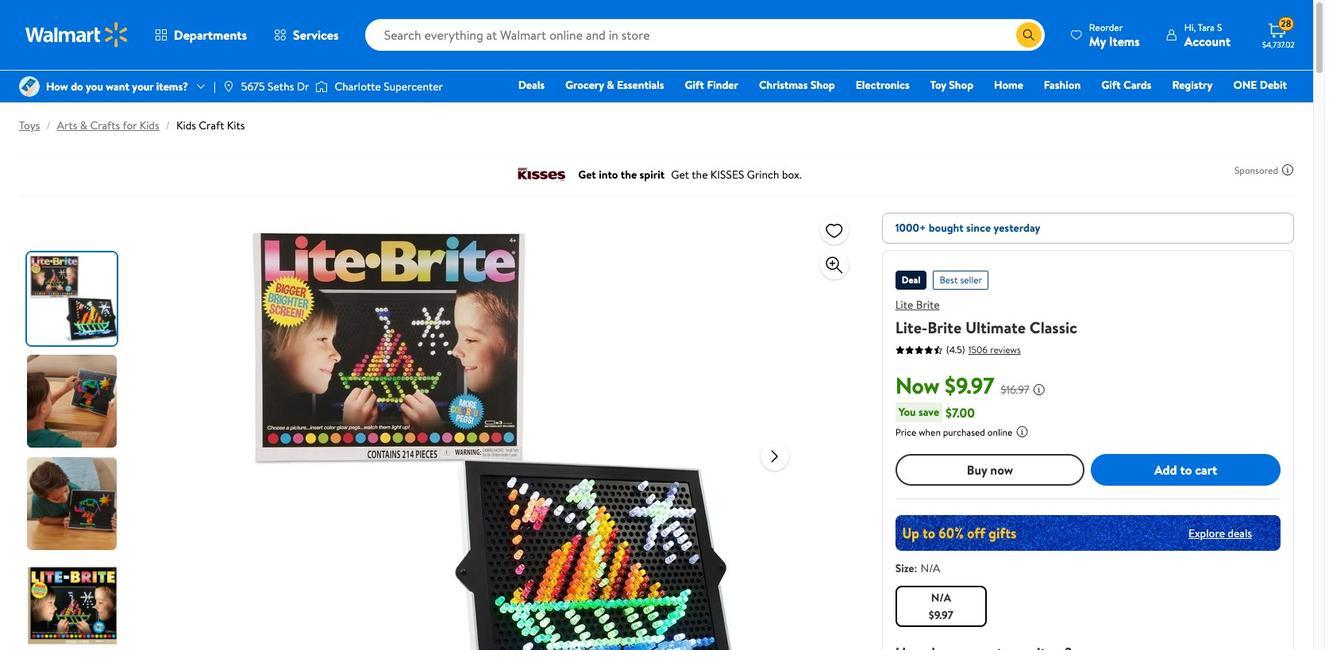 Task type: vqa. For each thing, say whether or not it's contained in the screenshot.
Buy now
yes



Task type: describe. For each thing, give the bounding box(es) containing it.
one
[[1233, 77, 1257, 93]]

1 / from the left
[[46, 118, 51, 133]]

walmart+ link
[[1233, 98, 1294, 116]]

services button
[[261, 16, 352, 54]]

n/a $9.97
[[929, 590, 954, 623]]

up to sixty percent off deals. shop now. image
[[895, 515, 1281, 551]]

for
[[123, 118, 137, 133]]

departments
[[174, 26, 247, 44]]

account
[[1184, 32, 1231, 50]]

electronics link
[[849, 76, 917, 94]]

seller
[[960, 273, 982, 287]]

gift for gift cards
[[1102, 77, 1121, 93]]

$9.97 for now $9.97
[[945, 370, 995, 401]]

grocery & essentials link
[[558, 76, 671, 94]]

registry link
[[1165, 76, 1220, 94]]

purchased
[[943, 426, 985, 439]]

grocery
[[565, 77, 604, 93]]

lite brite link
[[895, 297, 940, 313]]

ultimate
[[965, 317, 1026, 338]]

tara
[[1198, 20, 1215, 34]]

gift for gift finder
[[685, 77, 704, 93]]

price
[[895, 426, 917, 439]]

reorder my items
[[1089, 20, 1140, 50]]

$7.00
[[946, 404, 975, 421]]

you save $7.00
[[899, 404, 975, 421]]

toy shop link
[[923, 76, 981, 94]]

save
[[919, 404, 939, 420]]

services
[[293, 26, 339, 44]]

legal information image
[[1016, 426, 1029, 438]]

walmart+
[[1240, 99, 1287, 115]]

departments button
[[141, 16, 261, 54]]

toys link
[[19, 118, 40, 133]]

now
[[990, 461, 1013, 479]]

fashion link
[[1037, 76, 1088, 94]]

lite-brite ultimate classic image
[[240, 213, 748, 650]]

size
[[895, 561, 914, 576]]

kits
[[227, 118, 245, 133]]

Walmart Site-Wide search field
[[365, 19, 1045, 51]]

items
[[1109, 32, 1140, 50]]

shop for toy shop
[[949, 77, 974, 93]]

reorder
[[1089, 20, 1123, 34]]

charlotte
[[335, 79, 381, 94]]

online
[[988, 426, 1013, 439]]

essentials
[[617, 77, 664, 93]]

add
[[1155, 461, 1177, 479]]

how do you want your items?
[[46, 79, 188, 94]]

gift cards
[[1102, 77, 1152, 93]]

search icon image
[[1023, 29, 1035, 41]]

2 kids from the left
[[176, 118, 196, 133]]

gift finder link
[[678, 76, 746, 94]]

1 kids from the left
[[140, 118, 159, 133]]

lite
[[895, 297, 914, 313]]

price when purchased online
[[895, 426, 1013, 439]]

charlotte supercenter
[[335, 79, 443, 94]]

electronics
[[856, 77, 910, 93]]

arts & crafts for kids link
[[57, 118, 159, 133]]

deals
[[518, 77, 545, 93]]

0 vertical spatial n/a
[[921, 561, 940, 576]]

kids craft kits link
[[176, 118, 245, 133]]

0 vertical spatial brite
[[916, 297, 940, 313]]

christmas shop link
[[752, 76, 842, 94]]

finder
[[707, 77, 738, 93]]

christmas shop
[[759, 77, 835, 93]]

gift finder
[[685, 77, 738, 93]]

items?
[[156, 79, 188, 94]]

seths
[[268, 79, 294, 94]]

you
[[899, 404, 916, 420]]

$9.97 for n/a $9.97
[[929, 607, 954, 623]]

deal
[[902, 273, 921, 287]]

Search search field
[[365, 19, 1045, 51]]

2 / from the left
[[166, 118, 170, 133]]

(4.5) 1506 reviews
[[946, 343, 1021, 357]]

lite-brite ultimate classic - image 2 of 7 image
[[27, 355, 120, 448]]

size list
[[892, 583, 1284, 630]]

lite-brite ultimate classic - image 3 of 7 image
[[27, 457, 120, 550]]

buy now button
[[895, 454, 1085, 486]]

now
[[895, 370, 940, 401]]

s
[[1217, 20, 1222, 34]]

do
[[71, 79, 83, 94]]

dr
[[297, 79, 309, 94]]

supercenter
[[384, 79, 443, 94]]

one debit walmart+
[[1233, 77, 1287, 115]]

lite-brite ultimate classic - image 1 of 7 image
[[27, 253, 120, 345]]

best seller
[[940, 273, 982, 287]]

toy
[[930, 77, 946, 93]]

deals
[[1228, 525, 1252, 541]]

cart
[[1195, 461, 1217, 479]]

lite-
[[895, 317, 928, 338]]



Task type: locate. For each thing, give the bounding box(es) containing it.
/
[[46, 118, 51, 133], [166, 118, 170, 133]]

n/a inside n/a $9.97
[[931, 590, 951, 606]]

explore
[[1189, 525, 1225, 541]]

crafts
[[90, 118, 120, 133]]

/ left arts
[[46, 118, 51, 133]]

since
[[966, 220, 991, 236]]

hi,
[[1184, 20, 1196, 34]]

$16.97
[[1001, 382, 1030, 398]]

:
[[914, 561, 918, 576]]

explore deals link
[[1182, 519, 1259, 547]]

shop right the toy
[[949, 77, 974, 93]]

(4.5)
[[946, 343, 965, 357]]

 image
[[19, 76, 40, 97], [316, 79, 328, 94]]

n/a down size : n/a
[[931, 590, 951, 606]]

1 horizontal spatial gift
[[1102, 77, 1121, 93]]

n/a right :
[[921, 561, 940, 576]]

2 shop from the left
[[949, 77, 974, 93]]

one debit link
[[1226, 76, 1294, 94]]

when
[[919, 426, 941, 439]]

& right arts
[[80, 118, 87, 133]]

yesterday
[[994, 220, 1041, 236]]

deals link
[[511, 76, 552, 94]]

best
[[940, 273, 958, 287]]

kids right for
[[140, 118, 159, 133]]

1 shop from the left
[[811, 77, 835, 93]]

0 horizontal spatial shop
[[811, 77, 835, 93]]

home
[[994, 77, 1023, 93]]

1000+ bought since yesterday
[[895, 220, 1041, 236]]

lite-brite ultimate classic - image 4 of 7 image
[[27, 560, 120, 650]]

now $9.97
[[895, 370, 995, 401]]

to
[[1180, 461, 1192, 479]]

0 horizontal spatial  image
[[19, 76, 40, 97]]

shop for christmas shop
[[811, 77, 835, 93]]

you
[[86, 79, 103, 94]]

grocery & essentials
[[565, 77, 664, 93]]

 image right dr
[[316, 79, 328, 94]]

buy
[[967, 461, 987, 479]]

 image for charlotte supercenter
[[316, 79, 328, 94]]

toy shop
[[930, 77, 974, 93]]

explore deals
[[1189, 525, 1252, 541]]

1 horizontal spatial  image
[[316, 79, 328, 94]]

registry
[[1172, 77, 1213, 93]]

$4,737.02
[[1263, 39, 1295, 50]]

1 horizontal spatial /
[[166, 118, 170, 133]]

my
[[1089, 32, 1106, 50]]

1 vertical spatial $9.97
[[929, 607, 954, 623]]

1506
[[968, 343, 988, 356]]

hi, tara s account
[[1184, 20, 1231, 50]]

size : n/a
[[895, 561, 940, 576]]

0 vertical spatial &
[[607, 77, 614, 93]]

 image
[[222, 80, 235, 93]]

shop
[[811, 77, 835, 93], [949, 77, 974, 93]]

reviews
[[990, 343, 1021, 356]]

brite
[[916, 297, 940, 313], [928, 317, 962, 338]]

debit
[[1260, 77, 1287, 93]]

1506 reviews link
[[965, 343, 1021, 356]]

kids left craft
[[176, 118, 196, 133]]

cards
[[1124, 77, 1152, 93]]

28
[[1281, 17, 1292, 30]]

ad disclaimer and feedback image
[[1282, 164, 1294, 176]]

2 gift from the left
[[1102, 77, 1121, 93]]

add to favorites list, lite-brite ultimate classic image
[[825, 220, 844, 240]]

gift left cards
[[1102, 77, 1121, 93]]

walmart image
[[25, 22, 129, 48]]

/ right for
[[166, 118, 170, 133]]

gift left finder
[[685, 77, 704, 93]]

zoom image modal image
[[825, 256, 844, 275]]

next media item image
[[765, 447, 784, 466]]

fashion
[[1044, 77, 1081, 93]]

1000+
[[895, 220, 926, 236]]

brite up (4.5)
[[928, 317, 962, 338]]

gift cards link
[[1094, 76, 1159, 94]]

toys / arts & crafts for kids / kids craft kits
[[19, 118, 245, 133]]

1 vertical spatial brite
[[928, 317, 962, 338]]

1 vertical spatial &
[[80, 118, 87, 133]]

buy now
[[967, 461, 1013, 479]]

1 vertical spatial n/a
[[931, 590, 951, 606]]

$9.97 up the $7.00
[[945, 370, 995, 401]]

0 horizontal spatial /
[[46, 118, 51, 133]]

how
[[46, 79, 68, 94]]

brite right lite
[[916, 297, 940, 313]]

5675 seths dr
[[241, 79, 309, 94]]

|
[[214, 79, 216, 94]]

add to cart button
[[1091, 454, 1281, 486]]

craft
[[199, 118, 224, 133]]

add to cart
[[1155, 461, 1217, 479]]

$9.97 down size : n/a
[[929, 607, 954, 623]]

want
[[106, 79, 129, 94]]

arts
[[57, 118, 77, 133]]

0 horizontal spatial gift
[[685, 77, 704, 93]]

0 vertical spatial $9.97
[[945, 370, 995, 401]]

0 horizontal spatial kids
[[140, 118, 159, 133]]

$9.97 inside "size" 'list'
[[929, 607, 954, 623]]

& right grocery
[[607, 77, 614, 93]]

toys
[[19, 118, 40, 133]]

1 horizontal spatial shop
[[949, 77, 974, 93]]

1 gift from the left
[[685, 77, 704, 93]]

kids
[[140, 118, 159, 133], [176, 118, 196, 133]]

classic
[[1030, 317, 1077, 338]]

0 horizontal spatial &
[[80, 118, 87, 133]]

sponsored
[[1235, 163, 1278, 177]]

 image left how
[[19, 76, 40, 97]]

bought
[[929, 220, 964, 236]]

christmas
[[759, 77, 808, 93]]

 image for how do you want your items?
[[19, 76, 40, 97]]

learn more about strikethrough prices image
[[1033, 384, 1046, 396]]

1 horizontal spatial kids
[[176, 118, 196, 133]]

shop right christmas
[[811, 77, 835, 93]]

1 horizontal spatial &
[[607, 77, 614, 93]]



